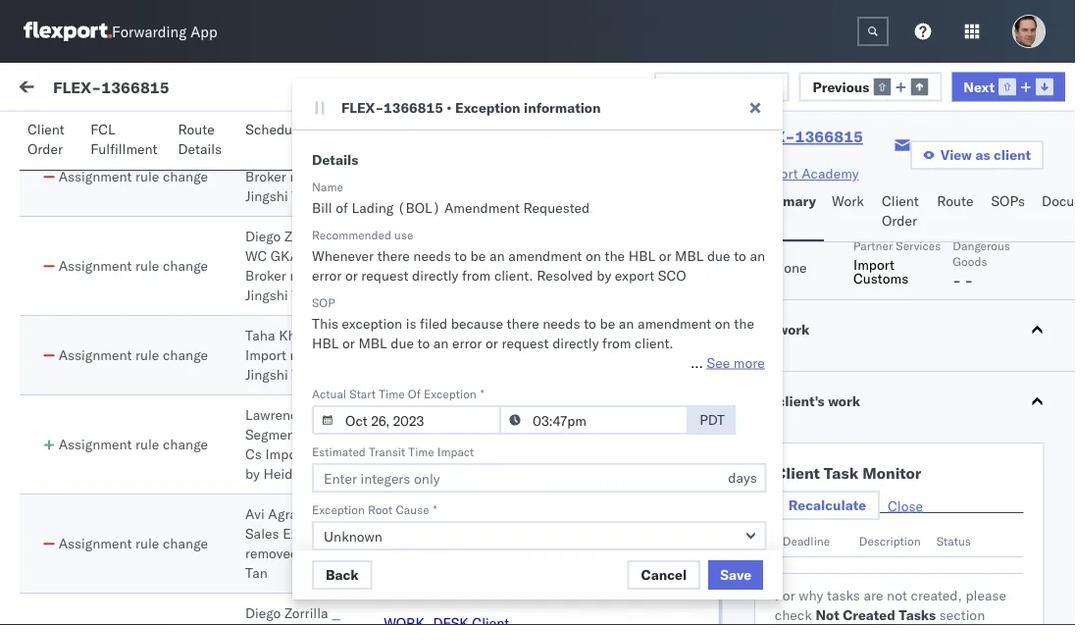 Task type: describe. For each thing, give the bounding box(es) containing it.
containers button
[[315, 112, 403, 170]]

error inside recommended use whenever there needs to be an amendment on the hbl or mbl due to an error or request directly from client. resolved by export sco
[[312, 267, 342, 284]]

or up sco on the right of the page
[[659, 247, 672, 265]]

be inside this exception is filed because there needs to be an amendment on the hbl or mbl due to an error or request directly from client. please follow up with shipper or carrier to confirm amendment request a nd update bol accordingly.
[[600, 315, 616, 332]]

_ for diego zorrilla _ wc gka team a
[[332, 605, 341, 622]]

work inside button
[[828, 393, 860, 410]]

wc inside diego zorrilla _ wc gka team as broker removed by jingshi yan
[[245, 247, 267, 265]]

0 horizontal spatial my work
[[20, 76, 107, 103]]

1 horizontal spatial 1366815
[[384, 99, 443, 116]]

close button
[[888, 497, 923, 514]]

follow
[[357, 374, 394, 391]]

please inside the we are notifying you that your shipment, k & k, devan has been delayed. this often occurs when unloading cargo takes longer than expected. please note that this may impact your shipment's
[[123, 541, 165, 558]]

work inside 'button'
[[777, 321, 810, 338]]

delayed.
[[177, 502, 230, 519]]

hbl inside this exception is filed because there needs to be an amendment on the hbl or mbl due to an error or request directly from client. please follow up with shipper or carrier to confirm amendment request a nd update bol accordingly.
[[312, 335, 339, 352]]

from inside recommended use whenever there needs to be an amendment on the hbl or mbl due to an error or request directly from client. resolved by export sco
[[462, 267, 491, 284]]

&
[[327, 482, 336, 499]]

shipper
[[447, 374, 494, 391]]

forwarding app link
[[24, 22, 218, 41]]

taha inside team team 1 - taha khan
[[384, 356, 414, 373]]

see
[[707, 354, 730, 371]]

omkar inside button
[[95, 576, 137, 593]]

time for transit
[[409, 444, 435, 459]]

none
[[774, 259, 807, 276]]

of
[[408, 386, 421, 401]]

1:28
[[612, 436, 642, 453]]

needs inside this exception is filed because there needs to be an amendment on the hbl or mbl due to an error or request directly from client. please follow up with shipper or carrier to confirm amendment request a nd update bol accordingly.
[[543, 315, 581, 332]]

jingshi inside "allen allen as broker removed by jingshi yan"
[[245, 187, 288, 205]]

an down amendment
[[490, 247, 505, 265]]

0 horizontal spatial hold
[[262, 246, 293, 264]]

impact
[[438, 444, 474, 459]]

removed inside taha khan as cs import removed by jingshi yan
[[290, 346, 343, 364]]

we inside the we are notifying you that your shipment, k & k, devan has been delayed. this often occurs when unloading cargo takes longer than expected. please note that this may impact your shipment's
[[59, 482, 79, 499]]

your down "expected."
[[59, 560, 86, 578]]

1 vertical spatial that
[[200, 541, 225, 558]]

change for avi
[[163, 535, 208, 552]]

1 horizontal spatial request
[[502, 335, 549, 352]]

jingshi inside taha khan as cs import removed by jingshi yan
[[245, 366, 288, 383]]

devan
[[76, 502, 113, 519]]

assignees
[[624, 121, 691, 138]]

sender
[[524, 82, 562, 97]]

not
[[816, 607, 839, 624]]

import work button
[[138, 63, 231, 116]]

file exception
[[685, 78, 777, 95]]

2022 for 8:05
[[585, 535, 619, 552]]

omkar up unknown
[[95, 213, 137, 230]]

as inside lawrence lee wc segment team as cs import removed by jingshi yan
[[340, 69, 355, 86]]

client down related work item/shipment
[[882, 192, 919, 210]]

change for taha
[[163, 346, 208, 364]]

broker inside diego zorrilla _ wc gka team as broker removed by jingshi yan
[[245, 267, 286, 284]]

date.
[[244, 560, 276, 578]]

0 vertical spatial 1
[[342, 80, 351, 98]]

khan inside taha khan as cs import removed by jingshi yan
[[279, 327, 311, 344]]

segment for jingshi
[[245, 69, 300, 86]]

avi agrawaal
[[384, 535, 451, 572]]

cause
[[396, 502, 430, 517]]

client 3
[[384, 247, 510, 284]]

external (0) button
[[24, 116, 124, 154]]

team inside team team 1 - taha khan
[[384, 337, 422, 354]]

Unknown text field
[[312, 521, 767, 551]]

save button
[[709, 560, 764, 590]]

applied
[[387, 80, 433, 98]]

message list button
[[220, 116, 321, 154]]

external (0)
[[31, 125, 112, 142]]

client task monitor
[[775, 463, 922, 483]]

2 vertical spatial lee
[[481, 446, 503, 463]]

1 vertical spatial diego
[[409, 267, 445, 284]]

1 allen from the left
[[245, 148, 277, 165]]

your down shipment's
[[128, 580, 155, 597]]

removed inside "allen allen as broker removed by jingshi yan"
[[290, 168, 343, 185]]

import inside button
[[146, 80, 187, 98]]

we are notifying you that your shipment, k & k, devan has been delayed. this often occurs when unloading cargo takes longer than expected. please note that this may impact your shipment's
[[59, 482, 341, 578]]

| 1 filter applied filtered by:
[[334, 80, 508, 98]]

removed inside avi agrawaal as sales exec removed by pink tan
[[245, 545, 298, 562]]

as inside taha khan as cs import removed by jingshi yan
[[315, 327, 329, 344]]

assignment rule change for taha
[[59, 346, 208, 364]]

wc inside lawrence lee wc segment team as cs import removed by jingshi yan
[[334, 49, 356, 66]]

as inside "allen allen as broker removed by jingshi yan"
[[317, 148, 331, 165]]

carrier
[[514, 374, 554, 391]]

(bol)
[[397, 199, 441, 216]]

with inside the "this is a great deal and with this contract lucrative partnership."
[[207, 394, 233, 411]]

am for apr 6, 2022 1:28 am
[[645, 436, 667, 453]]

by inside taha khan as cs import removed by jingshi yan
[[347, 346, 361, 364]]

... see more
[[691, 354, 765, 371]]

0 vertical spatial exception
[[455, 99, 521, 116]]

documents button
[[446, 112, 536, 170]]

lawrence lee wc segment team as cs import removed by jingshi yan
[[245, 49, 363, 125]]

2022 for 1:28
[[574, 436, 608, 453]]

team team 1 - taha khan
[[384, 337, 481, 373]]

or down because
[[486, 335, 498, 352]]

pdt up carrier
[[522, 356, 547, 373]]

pm for type
[[497, 238, 518, 255]]

assignment for diego
[[59, 257, 132, 274]]

rule for taha
[[135, 346, 159, 364]]

an down filed
[[434, 335, 449, 352]]

2 vertical spatial lawrence
[[418, 446, 477, 463]]

be inside recommended use whenever there needs to be an amendment on the hbl or mbl due to an error or request directly from client. resolved by export sco
[[471, 247, 486, 265]]

- inside deliveries - la
[[490, 426, 499, 443]]

1 horizontal spatial *
[[481, 386, 485, 401]]

client inside the client 3
[[472, 247, 510, 265]]

date. we appreciate your understanding and will your shipment
[[59, 560, 332, 617]]

pdt up unknown text field
[[522, 483, 547, 501]]

0 horizontal spatial 1366815
[[101, 77, 169, 96]]

0 vertical spatial that
[[189, 482, 214, 499]]

by inside avi agrawaal as sales exec removed by pink tan
[[302, 545, 317, 562]]

0 horizontal spatial *
[[433, 502, 437, 517]]

work right related
[[884, 170, 910, 185]]

the inside recommended use whenever there needs to be an amendment on the hbl or mbl due to an error or request directly from client. resolved by export sco
[[605, 247, 625, 265]]

cancel
[[641, 566, 687, 583]]

bol button
[[403, 112, 446, 170]]

savant up you
[[140, 448, 182, 465]]

change for allen
[[163, 168, 208, 185]]

cancel button
[[628, 560, 701, 590]]

your up delayed.
[[218, 482, 245, 499]]

2022 for 3:29
[[574, 346, 608, 364]]

related work item/shipment
[[840, 170, 993, 185]]

cs inside taha khan as cs import removed by jingshi yan
[[333, 327, 349, 344]]

deliveries - la
[[384, 426, 499, 463]]

client. inside this exception is filed because there needs to be an amendment on the hbl or mbl due to an error or request directly from client. please follow up with shipper or carrier to confirm amendment request a nd update bol accordingly.
[[635, 335, 674, 352]]

actual start time of exception *
[[312, 386, 485, 401]]

than
[[278, 521, 307, 538]]

flexport academy link
[[747, 164, 859, 184]]

my work inside 'button'
[[754, 321, 810, 338]]

great
[[114, 394, 146, 411]]

exception root cause *
[[312, 502, 437, 517]]

my client's work button
[[723, 372, 1076, 431]]

client left the "task"
[[775, 463, 820, 483]]

(0) for external (0)
[[87, 125, 112, 142]]

from inside this exception is filed because there needs to be an amendment on the hbl or mbl due to an error or request directly from client. please follow up with shipper or carrier to confirm amendment request a nd update bol accordingly.
[[603, 335, 632, 352]]

1 vertical spatial zorrilla
[[448, 267, 492, 284]]

pm for exception: warehouse devan delay
[[497, 356, 518, 373]]

2 horizontal spatial request
[[702, 374, 750, 391]]

1 inside team team 1 - taha khan
[[460, 337, 468, 354]]

|
[[334, 80, 338, 98]]

removed inside lawrence lee wc segment team as cs import removed by jingshi yan
[[310, 88, 363, 106]]

gka for diego zorrilla _ wc gka team a
[[271, 624, 299, 625]]

this inside the we are notifying you that your shipment, k & k, devan has been delayed. this often occurs when unloading cargo takes longer than expected. please note that this may impact your shipment's
[[233, 502, 260, 519]]

lee for added
[[309, 406, 331, 424]]

are inside the we are notifying you that your shipment, k & k, devan has been delayed. this often occurs when unloading cargo takes longer than expected. please note that this may impact your shipment's
[[82, 482, 102, 499]]

apr for apr 6, 2022 1:28 am
[[532, 436, 554, 453]]

jingshi inside lawrence lee wc segment team as cs import removed by jingshi yan
[[264, 108, 306, 125]]

docum
[[1042, 192, 1076, 210]]

1 vertical spatial flex-1366815
[[747, 127, 864, 146]]

1 vertical spatial work
[[832, 192, 865, 210]]

lawrence for lawrence lee wc segment team as cs import removed by jingshi yan
[[245, 49, 305, 66]]

by inside lawrence lee wc segment team as cs import removed by jingshi yan
[[245, 108, 260, 125]]

please inside this exception is filed because there needs to be an amendment on the hbl or mbl due to an error or request directly from client. please follow up with shipper or carrier to confirm amendment request a nd update bol accordingly.
[[312, 374, 353, 391]]

import inside lawrence lee wc segment team as cs import added by heidi yiu
[[265, 446, 307, 463]]

omkar right :
[[571, 82, 609, 97]]

test
[[384, 535, 416, 552]]

not
[[887, 587, 907, 604]]

3 resize handle column header from the left
[[807, 164, 830, 625]]

fcl fulfillment
[[91, 121, 158, 158]]

file
[[685, 78, 709, 95]]

back button
[[312, 560, 373, 590]]

diego for diego zorrilla _ wc gka team as broker removed by jingshi yan
[[245, 228, 281, 245]]

- inside team team 1 - taha khan
[[472, 337, 481, 354]]

0 horizontal spatial flex-1366815
[[53, 77, 169, 96]]

due inside recommended use whenever there needs to be an amendment on the hbl or mbl due to an error or request directly from client. resolved by export sco
[[708, 247, 731, 265]]

import inside lawrence lee wc segment team as cs import removed by jingshi yan
[[265, 88, 307, 106]]

takes
[[199, 521, 232, 538]]

sops
[[992, 192, 1026, 210]]

route button
[[930, 184, 984, 241]]

cs for lawrence lee wc segment team as cs import added by heidi yiu
[[245, 446, 262, 463]]

lawrence for lawrence lee wc segment team as cs import added by heidi yiu
[[245, 406, 305, 424]]

1 vertical spatial client order button
[[875, 184, 930, 241]]

omkar savant button
[[12, 557, 1064, 625]]

flexport academy
[[747, 165, 859, 182]]

sco
[[658, 267, 687, 284]]

directly inside recommended use whenever there needs to be an amendment on the hbl or mbl due to an error or request directly from client. resolved by export sco
[[412, 267, 459, 284]]

deadline
[[783, 533, 830, 548]]

-- : -- -- text field
[[500, 405, 689, 435]]

0 vertical spatial client order button
[[20, 112, 83, 170]]

or up start
[[342, 335, 355, 352]]

my for my work 'button'
[[754, 321, 774, 338]]

there inside recommended use whenever there needs to be an amendment on the hbl or mbl due to an error or request directly from client. resolved by export sco
[[378, 247, 410, 265]]

work up external (0) on the top left of the page
[[56, 76, 107, 103]]

MMM D, YYYY text field
[[312, 405, 502, 435]]

created,
[[911, 587, 962, 604]]

2 omkar savant from the top
[[95, 320, 182, 338]]

1 horizontal spatial hold
[[754, 238, 780, 253]]

team
[[425, 337, 456, 354]]

1 horizontal spatial client order
[[882, 192, 919, 229]]

2023, for exception: warehouse devan delay
[[422, 356, 461, 373]]

by inside diego zorrilla _ wc gka team as broker removed by jingshi yan
[[347, 267, 361, 284]]

by inside "allen allen as broker removed by jingshi yan"
[[347, 168, 361, 185]]

26, for type
[[397, 238, 419, 255]]

to right carrier
[[558, 374, 570, 391]]

0 horizontal spatial work
[[190, 80, 223, 98]]

to down filed
[[418, 335, 430, 352]]

is inside the "this is a great deal and with this contract lucrative partnership."
[[89, 394, 99, 411]]

omkar up warehouse
[[95, 320, 137, 338]]

tasks
[[827, 587, 860, 604]]

error inside this exception is filed because there needs to be an amendment on the hbl or mbl due to an error or request directly from client. please follow up with shipper or carrier to confirm amendment request a nd update bol accordingly.
[[453, 335, 482, 352]]

1 vertical spatial exception
[[424, 386, 477, 401]]

because
[[451, 315, 503, 332]]

yan inside taha khan as cs import removed by jingshi yan
[[292, 366, 314, 383]]

needs inside recommended use whenever there needs to be an amendment on the hbl or mbl due to an error or request directly from client. resolved by export sco
[[414, 247, 451, 265]]

(0) for internal (0)
[[183, 125, 209, 142]]

pdt down see
[[700, 411, 725, 428]]

client left fcl
[[27, 121, 65, 138]]

due inside this exception is filed because there needs to be an amendment on the hbl or mbl due to an error or request directly from client. please follow up with shipper or carrier to confirm amendment request a nd update bol accordingly.
[[391, 335, 414, 352]]

as inside avi agrawaal as sales exec removed by pink tan
[[329, 506, 344, 523]]

messages button
[[536, 112, 617, 170]]

1 458574 from the top
[[880, 356, 931, 373]]

zorrilla for diego zorrilla _ wc gka team a
[[285, 605, 328, 622]]

3 2023, from the top
[[422, 483, 461, 501]]

Enter integers only number field
[[312, 463, 767, 493]]

team inside diego zorrilla _ wc gka team as broker removed by jingshi yan
[[303, 247, 336, 265]]

internal (0)
[[132, 125, 209, 142]]

there inside this exception is filed because there needs to be an amendment on the hbl or mbl due to an error or request directly from client. please follow up with shipper or carrier to confirm amendment request a nd update bol accordingly.
[[507, 315, 539, 332]]

request inside recommended use whenever there needs to be an amendment on the hbl or mbl due to an error or request directly from client. resolved by export sco
[[362, 267, 409, 284]]

as inside lawrence lee wc segment team as cs import added by heidi yiu
[[340, 426, 355, 443]]

on inside this exception is filed because there needs to be an amendment on the hbl or mbl due to an error or request directly from client. please follow up with shipper or carrier to confirm amendment request a nd update bol accordingly.
[[715, 315, 731, 332]]

lading
[[352, 199, 394, 216]]

am for apr 6, 2022 3:29 am
[[645, 346, 667, 364]]

on inside recommended use whenever there needs to be an amendment on the hbl or mbl due to an error or request directly from client. resolved by export sco
[[586, 247, 602, 265]]

you
[[163, 482, 186, 499]]

diego zorrilla _ wc gka team a
[[245, 605, 354, 625]]

yiu
[[300, 465, 320, 482]]

export
[[615, 267, 655, 284]]

exception: unknown customs hold type
[[62, 246, 327, 264]]

import inside taha khan as cs import removed by jingshi yan
[[245, 346, 287, 364]]

broker inside "allen allen as broker removed by jingshi yan"
[[245, 168, 286, 185]]

avi for avi agrawaal as sales exec removed by pink tan
[[245, 506, 265, 523]]

your down tan
[[244, 600, 271, 617]]

2 vertical spatial amendment
[[625, 374, 699, 391]]

6, for apr 6, 2022 3:29 am
[[558, 346, 571, 364]]

related
[[840, 170, 881, 185]]

please
[[966, 587, 1007, 604]]

change for diego
[[163, 257, 208, 274]]

appreciate
[[59, 580, 125, 597]]

0 vertical spatial my
[[20, 76, 51, 103]]

savant up warehouse
[[140, 320, 182, 338]]

team for deliveries - la
[[384, 426, 422, 443]]

understanding
[[159, 580, 249, 597]]

team inside lawrence lee wc segment team as cs import removed by jingshi yan
[[304, 69, 337, 86]]

by:
[[489, 80, 508, 98]]

or down whenever
[[345, 267, 358, 284]]



Task type: vqa. For each thing, say whether or not it's contained in the screenshot.
1st "Commercial Invoice" link from the top
no



Task type: locate. For each thing, give the bounding box(es) containing it.
0 horizontal spatial directly
[[412, 267, 459, 284]]

change for lawrence
[[163, 436, 208, 453]]

route details
[[178, 121, 222, 158]]

lee inside lawrence lee wc segment team as cs import added by heidi yiu
[[309, 406, 331, 424]]

file exception button
[[655, 72, 790, 101], [655, 72, 790, 101]]

assignment rule change for diego
[[59, 257, 208, 274]]

1 vertical spatial avi
[[432, 535, 451, 552]]

removed inside diego zorrilla _ wc gka team as broker removed by jingshi yan
[[290, 267, 343, 284]]

4 assignment rule change from the top
[[59, 436, 208, 453]]

team inside diego zorrilla _ wc gka team a
[[303, 624, 336, 625]]

bol inside this exception is filed because there needs to be an amendment on the hbl or mbl due to an error or request directly from client. please follow up with shipper or carrier to confirm amendment request a nd update bol accordingly.
[[379, 394, 405, 411]]

oct up root
[[371, 483, 394, 501]]

requested
[[524, 199, 590, 216]]

0 vertical spatial oct 26, 2023, 2:45 pm pdt
[[371, 356, 547, 373]]

error down whenever
[[312, 267, 342, 284]]

task
[[824, 463, 859, 483]]

request up carrier
[[502, 335, 549, 352]]

this up partnership.
[[59, 394, 85, 411]]

this inside the we are notifying you that your shipment, k & k, devan has been delayed. this often occurs when unloading cargo takes longer than expected. please note that this may impact your shipment's
[[228, 541, 252, 558]]

agrawaal for avi agrawaal
[[384, 555, 442, 572]]

change up exception: warehouse devan delay
[[163, 257, 208, 274]]

sops button
[[984, 184, 1035, 241]]

next button
[[952, 72, 1066, 101]]

2 resize handle column header from the left
[[573, 164, 596, 625]]

2022
[[574, 257, 608, 274], [574, 346, 608, 364], [574, 436, 608, 453], [585, 535, 619, 552]]

1 exception: from the top
[[62, 246, 132, 264]]

assignment
[[59, 168, 132, 185], [59, 257, 132, 274], [59, 346, 132, 364], [59, 436, 132, 453], [59, 535, 132, 552]]

0 horizontal spatial client order
[[27, 121, 65, 158]]

yan inside lawrence lee wc segment team as cs import removed by jingshi yan
[[310, 108, 333, 125]]

this inside the "this is a great deal and with this contract lucrative partnership."
[[237, 394, 260, 411]]

assignment for lawrence
[[59, 436, 132, 453]]

zorrilla inside diego zorrilla _ wc gka team as broker removed by jingshi yan
[[285, 228, 328, 245]]

my work up more
[[754, 321, 810, 338]]

0 horizontal spatial a
[[103, 394, 110, 411]]

2 2023, from the top
[[422, 356, 461, 373]]

a down more
[[753, 374, 761, 391]]

2 vertical spatial 26,
[[397, 483, 419, 501]]

1 vertical spatial are
[[864, 587, 883, 604]]

my up more
[[754, 321, 774, 338]]

1 26, from the top
[[397, 238, 419, 255]]

team up added
[[304, 426, 337, 443]]

1 vertical spatial order
[[882, 212, 918, 229]]

this for this exception is filed because there needs to be an amendment on the hbl or mbl due to an error or request directly from client. please follow up with shipper or carrier to confirm amendment request a nd update bol accordingly.
[[312, 315, 339, 332]]

as inside diego zorrilla _ wc gka team as broker removed by jingshi yan
[[340, 247, 354, 265]]

order left fulfillment in the top left of the page
[[27, 140, 63, 158]]

1 horizontal spatial agrawaal
[[384, 555, 442, 572]]

_ inside diego zorrilla _ wc gka team as broker removed by jingshi yan
[[332, 228, 341, 245]]

and right deal
[[180, 394, 203, 411]]

rule for diego
[[135, 257, 159, 274]]

and
[[180, 394, 203, 411], [253, 580, 276, 597]]

0 vertical spatial khan
[[279, 327, 311, 344]]

0 horizontal spatial with
[[207, 394, 233, 411]]

shipment's
[[90, 560, 157, 578]]

6, for apr 6, 2022 1:28 am
[[558, 436, 571, 453]]

taha inside taha khan as cs import removed by jingshi yan
[[245, 327, 275, 344]]

oct for type
[[371, 238, 394, 255]]

order for the top client order button
[[27, 140, 63, 158]]

my work up external
[[20, 76, 107, 103]]

segment inside lawrence lee wc segment team as cs import removed by jingshi yan
[[245, 69, 300, 86]]

exception
[[455, 99, 521, 116], [424, 386, 477, 401], [312, 502, 365, 517]]

3 26, from the top
[[397, 483, 419, 501]]

1 oct 26, 2023, 2:45 pm pdt from the top
[[371, 356, 547, 373]]

0 vertical spatial this
[[312, 315, 339, 332]]

0 horizontal spatial bol
[[379, 394, 405, 411]]

diego for diego zorrilla _ wc gka team a
[[245, 605, 281, 622]]

2 26, from the top
[[397, 356, 419, 373]]

mbl
[[675, 247, 704, 265], [359, 335, 387, 352]]

app
[[191, 22, 218, 41]]

the inside this exception is filed because there needs to be an amendment on the hbl or mbl due to an error or request directly from client. please follow up with shipper or carrier to confirm amendment request a nd update bol accordingly.
[[735, 315, 755, 332]]

amendment up resolved
[[509, 247, 582, 265]]

4 resize handle column header from the left
[[1040, 164, 1064, 625]]

added
[[310, 446, 349, 463]]

view as client
[[941, 146, 1032, 163]]

savant up unknown
[[140, 213, 182, 230]]

2 flex- 458574 from the top
[[839, 483, 931, 501]]

assignment for taha
[[59, 346, 132, 364]]

directly inside this exception is filed because there needs to be an amendment on the hbl or mbl due to an error or request directly from client. please follow up with shipper or carrier to confirm amendment request a nd update bol accordingly.
[[553, 335, 599, 352]]

rule for avi
[[135, 535, 159, 552]]

0 vertical spatial with
[[417, 374, 444, 391]]

am right 8:05 at the bottom of page
[[656, 535, 678, 552]]

:
[[562, 82, 566, 97]]

3 pm from the top
[[497, 483, 518, 501]]

am for mar 31, 2022 8:05 am
[[656, 535, 678, 552]]

2022 for 3:32
[[574, 257, 608, 274]]

(0)
[[296, 80, 321, 98], [87, 125, 112, 142], [183, 125, 209, 142]]

yan inside "allen allen as broker removed by jingshi yan"
[[292, 187, 314, 205]]

flex- 458574 up my client's work
[[839, 356, 931, 373]]

5 assignment rule change from the top
[[59, 535, 208, 552]]

1 horizontal spatial route
[[938, 192, 974, 210]]

change up you
[[163, 436, 208, 453]]

or
[[659, 247, 672, 265], [345, 267, 358, 284], [342, 335, 355, 352], [486, 335, 498, 352], [498, 374, 510, 391]]

fcl fulfillment button
[[83, 112, 170, 170]]

removed up the containers
[[310, 88, 363, 106]]

as inside "view as client" button
[[976, 146, 991, 163]]

on
[[586, 247, 602, 265], [715, 315, 731, 332]]

an left none
[[750, 247, 766, 265]]

actual
[[312, 386, 347, 401]]

2 exception: from the top
[[62, 354, 132, 372]]

is inside this exception is filed because there needs to be an amendment on the hbl or mbl due to an error or request directly from client. please follow up with shipper or carrier to confirm amendment request a nd update bol accordingly.
[[406, 315, 417, 332]]

wc inside lawrence lee wc segment team as cs import added by heidi yiu
[[334, 406, 356, 424]]

1 change from the top
[[163, 168, 208, 185]]

lawrence inside lawrence lee wc segment team as cs import added by heidi yiu
[[245, 406, 305, 424]]

assignment rule change for avi
[[59, 535, 208, 552]]

0 horizontal spatial client order button
[[20, 112, 83, 170]]

there up 3 on the top of the page
[[378, 247, 410, 265]]

route inside button
[[938, 192, 974, 210]]

1 vertical spatial my
[[754, 321, 774, 338]]

diego down work_desk
[[409, 267, 445, 284]]

0 vertical spatial exception:
[[62, 246, 132, 264]]

omkar savant up unknown
[[95, 213, 182, 230]]

1 horizontal spatial this
[[233, 502, 260, 519]]

0 horizontal spatial we
[[59, 482, 79, 499]]

1 vertical spatial from
[[603, 335, 632, 352]]

2 horizontal spatial this
[[312, 315, 339, 332]]

2 oct 26, 2023, 2:45 pm pdt from the top
[[371, 483, 547, 501]]

1 vertical spatial pm
[[497, 356, 518, 373]]

pdt up resolved
[[522, 238, 547, 255]]

and down date.
[[253, 580, 276, 597]]

exception right the of
[[424, 386, 477, 401]]

4 change from the top
[[163, 436, 208, 453]]

cs inside lawrence lee wc segment team as cs import added by heidi yiu
[[245, 446, 262, 463]]

- lawrence lee
[[405, 446, 503, 463]]

my inside 'button'
[[754, 321, 774, 338]]

0 vertical spatial exception
[[713, 78, 777, 95]]

gka
[[271, 247, 299, 265], [271, 624, 299, 625]]

omkar savant up warehouse
[[95, 320, 182, 338]]

0 horizontal spatial time
[[379, 386, 405, 401]]

view as client button
[[911, 140, 1044, 170]]

will
[[280, 580, 301, 597]]

dangerous
[[953, 238, 1010, 253]]

3 6, from the top
[[558, 436, 571, 453]]

error
[[312, 267, 342, 284], [453, 335, 482, 352]]

agrawaal
[[268, 506, 326, 523], [384, 555, 442, 572]]

oct for exception: warehouse devan delay
[[371, 356, 394, 373]]

2 rule from the top
[[135, 257, 159, 274]]

5 rule from the top
[[135, 535, 159, 552]]

as down recommended
[[340, 247, 354, 265]]

pm up unknown text field
[[497, 483, 518, 501]]

zorrilla for diego zorrilla _ wc gka team as broker removed by jingshi yan
[[285, 228, 328, 245]]

4 assignment from the top
[[59, 436, 132, 453]]

a inside this exception is filed because there needs to be an amendment on the hbl or mbl due to an error or request directly from client. please follow up with shipper or carrier to confirm amendment request a nd update bol accordingly.
[[753, 374, 761, 391]]

0 vertical spatial 458574
[[880, 356, 931, 373]]

1 _ from the top
[[332, 228, 341, 245]]

1 vertical spatial client order
[[882, 192, 919, 229]]

bol inside bol button
[[411, 121, 437, 138]]

hbl inside recommended use whenever there needs to be an amendment on the hbl or mbl due to an error or request directly from client. resolved by export sco
[[629, 247, 656, 265]]

is left filed
[[406, 315, 417, 332]]

0 horizontal spatial avi
[[245, 506, 265, 523]]

broker down exception: unknown customs hold type
[[245, 267, 286, 284]]

0 horizontal spatial exception
[[342, 315, 403, 332]]

1 vertical spatial mbl
[[359, 335, 387, 352]]

2022 down -- : -- -- 'text box'
[[574, 436, 608, 453]]

exception for this
[[342, 315, 403, 332]]

1 vertical spatial be
[[600, 315, 616, 332]]

or left carrier
[[498, 374, 510, 391]]

my inside button
[[754, 393, 774, 410]]

message for (0)
[[238, 80, 296, 98]]

rule for lawrence
[[135, 436, 159, 453]]

apr for apr 6, 2022 3:29 am
[[532, 346, 554, 364]]

are inside "for why tasks are not created, please check"
[[864, 587, 883, 604]]

zorrilla up type
[[285, 228, 328, 245]]

team up estimated transit time impact
[[384, 426, 422, 443]]

this inside this exception is filed because there needs to be an amendment on the hbl or mbl due to an error or request directly from client. please follow up with shipper or carrier to confirm amendment request a nd update bol accordingly.
[[312, 315, 339, 332]]

gka for diego zorrilla _ wc gka team as broker removed by jingshi yan
[[271, 247, 299, 265]]

pm right 2:46
[[497, 238, 518, 255]]

2 458574 from the top
[[880, 483, 931, 501]]

1 horizontal spatial flex-1366815
[[747, 127, 864, 146]]

3 oct from the top
[[371, 483, 394, 501]]

exception: for exception: unknown customs hold type
[[62, 246, 132, 264]]

1 vertical spatial exception:
[[62, 354, 132, 372]]

my for my client's work button
[[754, 393, 774, 410]]

3 change from the top
[[163, 346, 208, 364]]

26, for exception: warehouse devan delay
[[397, 356, 419, 373]]

route inside route details
[[178, 121, 215, 138]]

mar
[[532, 535, 557, 552]]

mbl up follow
[[359, 335, 387, 352]]

_ for diego zorrilla _ wc gka team as broker removed by jingshi yan
[[332, 228, 341, 245]]

and for deal
[[180, 394, 203, 411]]

1 gka from the top
[[271, 247, 299, 265]]

1 horizontal spatial details
[[312, 151, 359, 168]]

3 team from the top
[[384, 515, 422, 532]]

2 team from the top
[[384, 426, 422, 443]]

agrawaal up exec
[[268, 506, 326, 523]]

avi agrawaal as sales exec removed by pink tan
[[245, 506, 348, 582]]

0 horizontal spatial client.
[[495, 267, 534, 284]]

2 vertical spatial diego
[[245, 605, 281, 622]]

due left team
[[391, 335, 414, 352]]

1 right |
[[342, 80, 351, 98]]

the up export
[[605, 247, 625, 265]]

am
[[645, 257, 667, 274], [645, 346, 667, 364], [645, 436, 667, 453], [656, 535, 678, 552]]

2 change from the top
[[163, 257, 208, 274]]

flexport
[[747, 165, 799, 182]]

oct left use
[[371, 238, 394, 255]]

from up confirm
[[603, 335, 632, 352]]

1 horizontal spatial is
[[406, 315, 417, 332]]

8:05
[[623, 535, 653, 552]]

rule
[[135, 168, 159, 185], [135, 257, 159, 274], [135, 346, 159, 364], [135, 436, 159, 453], [135, 535, 159, 552]]

5 assignment from the top
[[59, 535, 132, 552]]

mbl up sco on the right of the page
[[675, 247, 704, 265]]

team left filter
[[304, 69, 337, 86]]

assignment down fulfillment in the top left of the page
[[59, 168, 132, 185]]

lee right impact
[[481, 446, 503, 463]]

by inside lawrence lee wc segment team as cs import added by heidi yiu
[[245, 465, 260, 482]]

exception for file
[[713, 78, 777, 95]]

2 segment from the top
[[245, 426, 300, 443]]

2 vertical spatial 6,
[[558, 436, 571, 453]]

1 right team
[[460, 337, 468, 354]]

name
[[312, 179, 343, 194]]

6, down requested
[[558, 257, 571, 274]]

0 horizontal spatial mbl
[[359, 335, 387, 352]]

are up devan
[[82, 482, 102, 499]]

assignment for allen
[[59, 168, 132, 185]]

omkar up the notifying
[[95, 448, 137, 465]]

to up apr 6, 2022 3:29 am
[[584, 315, 597, 332]]

2:46
[[464, 238, 494, 255]]

0 vertical spatial 1366815
[[101, 77, 169, 96]]

1 vertical spatial this
[[228, 541, 252, 558]]

3 rule from the top
[[135, 346, 159, 364]]

import down partner
[[854, 256, 895, 273]]

allen
[[245, 148, 277, 165], [281, 148, 313, 165]]

pink
[[320, 545, 348, 562]]

an up 3:29
[[619, 315, 635, 332]]

on up resolved
[[586, 247, 602, 265]]

khan inside team team 1 - taha khan
[[418, 356, 450, 373]]

forwarding
[[112, 22, 187, 41]]

1 assignment rule change from the top
[[59, 168, 208, 185]]

to left none
[[734, 247, 747, 265]]

0 vertical spatial customs
[[200, 246, 258, 264]]

0 vertical spatial directly
[[412, 267, 459, 284]]

removed down sales
[[245, 545, 298, 562]]

docum button
[[1035, 184, 1076, 241]]

agrawaal inside avi agrawaal as sales exec removed by pink tan
[[268, 506, 326, 523]]

and for understanding
[[253, 580, 276, 597]]

1 flex- 458574 from the top
[[839, 356, 931, 373]]

2023, for type
[[422, 238, 461, 255]]

exception: up great
[[62, 354, 132, 372]]

has
[[117, 502, 139, 519]]

2 vertical spatial team
[[384, 515, 422, 532]]

0 horizontal spatial needs
[[414, 247, 451, 265]]

2 oct from the top
[[371, 356, 394, 373]]

by inside recommended use whenever there needs to be an amendment on the hbl or mbl due to an error or request directly from client. resolved by export sco
[[597, 267, 612, 284]]

3
[[384, 267, 393, 284]]

apr down requested
[[532, 257, 554, 274]]

whenever
[[312, 247, 374, 265]]

2 apr from the top
[[532, 346, 554, 364]]

and inside date. we appreciate your understanding and will your shipment
[[253, 580, 276, 597]]

2 6, from the top
[[558, 346, 571, 364]]

this
[[312, 315, 339, 332], [59, 394, 85, 411], [233, 502, 260, 519]]

2 assignment from the top
[[59, 257, 132, 274]]

academy
[[802, 165, 859, 182]]

details inside button
[[178, 140, 222, 158]]

0 vertical spatial mbl
[[675, 247, 704, 265]]

0 horizontal spatial (0)
[[87, 125, 112, 142]]

savant up assignees
[[612, 82, 650, 97]]

1 vertical spatial *
[[433, 502, 437, 517]]

team for pvg air test
[[384, 515, 422, 532]]

segment for heidi
[[245, 426, 300, 443]]

cs up schedule
[[245, 88, 262, 106]]

1 6, from the top
[[558, 257, 571, 274]]

2 broker from the top
[[245, 267, 286, 284]]

with down devan
[[207, 394, 233, 411]]

1 vertical spatial taha
[[384, 356, 414, 373]]

work
[[56, 76, 107, 103], [884, 170, 910, 185], [777, 321, 810, 338], [828, 393, 860, 410]]

4 rule from the top
[[135, 436, 159, 453]]

monitor
[[862, 463, 922, 483]]

assignment down devan
[[59, 535, 132, 552]]

description
[[859, 533, 921, 548]]

0 vertical spatial time
[[379, 386, 405, 401]]

1 vertical spatial hbl
[[312, 335, 339, 352]]

1366815 down applied
[[384, 99, 443, 116]]

1 segment from the top
[[245, 69, 300, 86]]

oct up follow
[[371, 356, 394, 373]]

resize handle column header
[[339, 164, 363, 625], [573, 164, 596, 625], [807, 164, 830, 625], [1040, 164, 1064, 625]]

3 omkar savant from the top
[[95, 448, 182, 465]]

flex-1366815 link
[[747, 127, 864, 146]]

apr for apr 6, 2022 3:32 am
[[532, 257, 554, 274]]

•
[[447, 99, 452, 116]]

client. inside recommended use whenever there needs to be an amendment on the hbl or mbl due to an error or request directly from client. resolved by export sco
[[495, 267, 534, 284]]

0 vertical spatial and
[[180, 394, 203, 411]]

deliveries
[[425, 426, 487, 443]]

0 horizontal spatial 1
[[342, 80, 351, 98]]

wc inside diego zorrilla _ wc gka team a
[[245, 624, 267, 625]]

3 assignment from the top
[[59, 346, 132, 364]]

exception inside this exception is filed because there needs to be an amendment on the hbl or mbl due to an error or request directly from client. please follow up with shipper or carrier to confirm amendment request a nd update bol accordingly.
[[342, 315, 403, 332]]

4 omkar savant from the top
[[95, 576, 182, 593]]

order for the bottom client order button
[[882, 212, 918, 229]]

1 horizontal spatial we
[[279, 560, 299, 578]]

diego down will in the bottom of the page
[[245, 605, 281, 622]]

agrawaal for avi agrawaal as sales exec removed by pink tan
[[268, 506, 326, 523]]

0 vertical spatial agrawaal
[[268, 506, 326, 523]]

oct 26, 2023, 2:45 pm pdt up shipper
[[371, 356, 547, 373]]

hold up none
[[754, 238, 780, 253]]

route for route
[[938, 192, 974, 210]]

2 vertical spatial exception
[[312, 502, 365, 517]]

1 vertical spatial oct
[[371, 356, 394, 373]]

avi
[[245, 506, 265, 523], [432, 535, 451, 552]]

1 apr from the top
[[532, 257, 554, 274]]

1 vertical spatial with
[[207, 394, 233, 411]]

external
[[31, 125, 83, 142]]

assignment rule change for allen
[[59, 168, 208, 185]]

0 horizontal spatial please
[[123, 541, 165, 558]]

summary button
[[746, 184, 825, 241]]

0 vertical spatial diego
[[245, 228, 281, 245]]

needs down resolved
[[543, 315, 581, 332]]

0 vertical spatial be
[[471, 247, 486, 265]]

0 vertical spatial amendment
[[509, 247, 582, 265]]

omkar
[[571, 82, 609, 97], [95, 213, 137, 230], [95, 320, 137, 338], [95, 448, 137, 465], [95, 576, 137, 593]]

_ up whenever
[[332, 228, 341, 245]]

as right "view" at the right top of the page
[[976, 146, 991, 163]]

1 vertical spatial time
[[409, 444, 435, 459]]

0 horizontal spatial allen
[[245, 148, 277, 165]]

1 resize handle column header from the left
[[339, 164, 363, 625]]

0 horizontal spatial details
[[178, 140, 222, 158]]

my left "client's"
[[754, 393, 774, 410]]

are
[[82, 482, 102, 499], [864, 587, 883, 604]]

1 horizontal spatial mbl
[[675, 247, 704, 265]]

sop
[[312, 295, 335, 310]]

segment inside lawrence lee wc segment team as cs import added by heidi yiu
[[245, 426, 300, 443]]

2 2:45 from the top
[[464, 483, 494, 501]]

why
[[799, 587, 823, 604]]

team up test
[[384, 515, 422, 532]]

goods
[[953, 254, 987, 268]]

forwarding app
[[112, 22, 218, 41]]

1 assignment from the top
[[59, 168, 132, 185]]

flexport. image
[[24, 22, 112, 41]]

0 horizontal spatial is
[[89, 394, 99, 411]]

client order button
[[20, 112, 83, 170], [875, 184, 930, 241]]

zorrilla down will in the bottom of the page
[[285, 605, 328, 622]]

am for apr 6, 2022 3:32 am
[[645, 257, 667, 274]]

gka inside diego zorrilla _ wc gka team a
[[271, 624, 299, 625]]

1 2023, from the top
[[422, 238, 461, 255]]

gka inside diego zorrilla _ wc gka team as broker removed by jingshi yan
[[271, 247, 299, 265]]

2 allen from the left
[[281, 148, 313, 165]]

tasks
[[899, 607, 936, 624]]

0 vertical spatial flex- 458574
[[839, 356, 931, 373]]

1 rule from the top
[[135, 168, 159, 185]]

request down ... see more
[[702, 374, 750, 391]]

may
[[255, 541, 281, 558]]

cs for lawrence lee wc segment team as cs import removed by jingshi yan
[[245, 88, 262, 106]]

section
[[775, 607, 985, 625]]

2 vertical spatial this
[[233, 502, 260, 519]]

hold left type
[[262, 246, 293, 264]]

zorrilla inside diego zorrilla _ wc gka team a
[[285, 605, 328, 622]]

1 horizontal spatial with
[[417, 374, 444, 391]]

lawrence inside lawrence lee wc segment team as cs import removed by jingshi yan
[[245, 49, 305, 66]]

1 omkar savant from the top
[[95, 213, 182, 230]]

1 horizontal spatial work
[[832, 192, 865, 210]]

2 gka from the top
[[271, 624, 299, 625]]

0 vertical spatial my work
[[20, 76, 107, 103]]

1 horizontal spatial are
[[864, 587, 883, 604]]

3 assignment rule change from the top
[[59, 346, 208, 364]]

1 team from the top
[[384, 337, 422, 354]]

amendment inside recommended use whenever there needs to be an amendment on the hbl or mbl due to an error or request directly from client. resolved by export sco
[[509, 247, 582, 265]]

update
[[332, 394, 375, 411]]

import inside partner services import customs
[[854, 256, 895, 273]]

diego zorrilla _ wc gka team as broker removed by jingshi yan
[[245, 228, 361, 304]]

0 vertical spatial message
[[238, 80, 296, 98]]

jingshi inside diego zorrilla _ wc gka team as broker removed by jingshi yan
[[245, 287, 288, 304]]

heidi
[[264, 465, 297, 482]]

taha up up
[[384, 356, 414, 373]]

recalculate
[[788, 497, 866, 514]]

import up schedule
[[265, 88, 307, 106]]

assignees button
[[617, 112, 699, 170]]

0 vertical spatial oct
[[371, 238, 394, 255]]

assignment for avi
[[59, 535, 132, 552]]

1 oct from the top
[[371, 238, 394, 255]]

2 horizontal spatial 1366815
[[796, 127, 864, 146]]

lee for removed
[[309, 49, 331, 66]]

1 vertical spatial gka
[[271, 624, 299, 625]]

1 broker from the top
[[245, 168, 286, 185]]

route for route details
[[178, 121, 215, 138]]

gka down shipment
[[271, 624, 299, 625]]

yan
[[310, 108, 333, 125], [292, 187, 314, 205], [292, 287, 314, 304], [292, 366, 314, 383]]

mbl inside recommended use whenever there needs to be an amendment on the hbl or mbl due to an error or request directly from client. resolved by export sco
[[675, 247, 704, 265]]

savant inside omkar savant button
[[140, 576, 182, 593]]

apr 6, 2022 1:28 am
[[532, 436, 667, 453]]

avi inside avi agrawaal as sales exec removed by pink tan
[[245, 506, 265, 523]]

2271801
[[880, 238, 940, 255]]

shipment
[[274, 600, 332, 617]]

* up the deliveries
[[481, 386, 485, 401]]

of
[[336, 199, 348, 216]]

(0) for message (0)
[[296, 80, 321, 98]]

to up - diego zorrilla
[[455, 247, 467, 265]]

team down recommended
[[303, 247, 336, 265]]

work button
[[825, 184, 875, 241]]

None text field
[[858, 17, 889, 46]]

0 vertical spatial there
[[378, 247, 410, 265]]

for why tasks are not created, please check
[[775, 587, 1007, 624]]

1 vertical spatial amendment
[[638, 315, 712, 332]]

as up the name
[[317, 148, 331, 165]]

0 vertical spatial this
[[237, 394, 260, 411]]

2 pm from the top
[[497, 356, 518, 373]]

1 pm from the top
[[497, 238, 518, 255]]

2022 up confirm
[[574, 346, 608, 364]]

1 2:45 from the top
[[464, 356, 494, 373]]

time for start
[[379, 386, 405, 401]]

a inside the "this is a great deal and with this contract lucrative partnership."
[[103, 394, 110, 411]]

error down because
[[453, 335, 482, 352]]

3 apr from the top
[[532, 436, 554, 453]]

_ inside diego zorrilla _ wc gka team a
[[332, 605, 341, 622]]

...
[[691, 354, 704, 371]]

2 vertical spatial message
[[61, 170, 108, 185]]

with inside this exception is filed because there needs to be an amendment on the hbl or mbl due to an error or request directly from client. please follow up with shipper or carrier to confirm amendment request a nd update bol accordingly.
[[417, 374, 444, 391]]

exception: for exception: warehouse devan delay
[[62, 354, 132, 372]]

air
[[455, 515, 478, 532]]

yan inside diego zorrilla _ wc gka team as broker removed by jingshi yan
[[292, 287, 314, 304]]

1 vertical spatial this
[[59, 394, 85, 411]]

1 horizontal spatial from
[[603, 335, 632, 352]]

1 vertical spatial 6,
[[558, 346, 571, 364]]

this for this is a great deal and with this contract lucrative partnership.
[[59, 394, 85, 411]]

mbl inside this exception is filed because there needs to be an amendment on the hbl or mbl due to an error or request directly from client. please follow up with shipper or carrier to confirm amendment request a nd update bol accordingly.
[[359, 335, 387, 352]]

lucrative
[[238, 413, 292, 430]]

avi for avi agrawaal
[[432, 535, 451, 552]]

2 assignment rule change from the top
[[59, 257, 208, 274]]

6, for apr 6, 2022 3:32 am
[[558, 257, 571, 274]]

schedule button
[[238, 112, 315, 170]]

2023, up pvg
[[422, 483, 461, 501]]

0 horizontal spatial agrawaal
[[268, 506, 326, 523]]

1 vertical spatial 458574
[[880, 483, 931, 501]]

5 change from the top
[[163, 535, 208, 552]]

previous
[[813, 78, 870, 95]]

2 _ from the top
[[332, 605, 341, 622]]

0 vertical spatial cs
[[245, 88, 262, 106]]

1 vertical spatial lee
[[309, 406, 331, 424]]

gka left whenever
[[271, 247, 299, 265]]

filed
[[420, 315, 448, 332]]

we inside date. we appreciate your understanding and will your shipment
[[279, 560, 299, 578]]

list
[[289, 125, 313, 142]]

taha up delay
[[245, 327, 275, 344]]

unknown
[[135, 246, 197, 264]]

message for list
[[228, 125, 286, 142]]

from down 2:46
[[462, 267, 491, 284]]

lee inside lawrence lee wc segment team as cs import removed by jingshi yan
[[309, 49, 331, 66]]

save
[[721, 566, 752, 583]]

are up not created tasks
[[864, 587, 883, 604]]

cs inside lawrence lee wc segment team as cs import removed by jingshi yan
[[245, 88, 262, 106]]

2:45 up shipper
[[464, 356, 494, 373]]

assignment rule change for lawrence
[[59, 436, 208, 453]]

nd
[[312, 394, 328, 411]]

removed up "bill"
[[290, 168, 343, 185]]

team inside lawrence lee wc segment team as cs import added by heidi yiu
[[304, 426, 337, 443]]

1 vertical spatial due
[[391, 335, 414, 352]]

this inside the "this is a great deal and with this contract lucrative partnership."
[[59, 394, 85, 411]]

rule for allen
[[135, 168, 159, 185]]

my client's work
[[754, 393, 860, 410]]

flex-
[[53, 77, 101, 96], [342, 99, 384, 116], [747, 127, 796, 146], [839, 238, 880, 255], [839, 356, 880, 373], [839, 483, 880, 501]]

1 vertical spatial _
[[332, 605, 341, 622]]

1 horizontal spatial there
[[507, 315, 539, 332]]

1 horizontal spatial hbl
[[629, 247, 656, 265]]

2:45
[[464, 356, 494, 373], [464, 483, 494, 501]]

0 horizontal spatial order
[[27, 140, 63, 158]]



